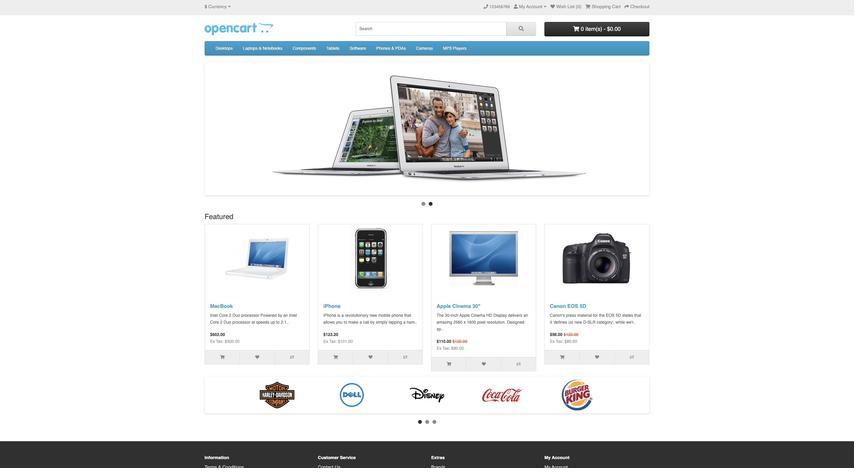 Task type: vqa. For each thing, say whether or not it's contained in the screenshot.
Components link
yes



Task type: locate. For each thing, give the bounding box(es) containing it.
1 horizontal spatial add to cart image
[[447, 363, 451, 367]]

cinema up the inch
[[452, 304, 471, 309]]

0 horizontal spatial caret down image
[[228, 4, 231, 9]]

wish list (0) link
[[551, 4, 582, 9]]

0 horizontal spatial $122.00
[[453, 340, 467, 344]]

by right 'call'
[[370, 320, 375, 325]]

disney image
[[405, 378, 449, 413]]

processor
[[241, 314, 259, 318], [232, 320, 250, 325]]

add to cart image for apple cinema 30"
[[447, 363, 451, 367]]

ex down "$98.00"
[[550, 340, 555, 344]]

that up nam..
[[404, 314, 411, 318]]

1 horizontal spatial intel
[[289, 314, 297, 318]]

states
[[622, 314, 633, 318]]

resolution.
[[487, 320, 506, 325]]

0 vertical spatial account
[[526, 4, 543, 9]]

1 vertical spatial 5d
[[616, 314, 621, 318]]

1 horizontal spatial duo
[[233, 314, 240, 318]]

apple up the
[[437, 304, 451, 309]]

harley davidson image
[[255, 378, 299, 413]]

iphone image
[[336, 225, 405, 293]]

0 horizontal spatial by
[[278, 314, 282, 318]]

0 horizontal spatial to
[[276, 320, 280, 325]]

1 that from the left
[[404, 314, 411, 318]]

the
[[437, 314, 444, 318]]

2 iphone from the top
[[323, 314, 336, 318]]

add to wish list image for iphone
[[369, 356, 373, 360]]

add to cart image down $98.00 $122.00 ex tax: $80.00 on the right bottom of the page
[[560, 356, 565, 360]]

eos up press
[[568, 304, 578, 309]]

players
[[453, 46, 467, 51]]

that inside canon's press material for the eos 5d states that it 'defines (a) new d-slr category', while we'r..
[[634, 314, 641, 318]]

new inside iphone is a revolutionary new mobile phone that allows you to make a call by simply tapping a nam..
[[370, 314, 377, 318]]

caret down image
[[228, 4, 231, 9], [544, 4, 547, 9]]

add to cart image down "$602.00 ex tax: $500.00" in the bottom left of the page
[[220, 356, 225, 360]]

apple cinema 30" image
[[449, 225, 518, 293]]

compare this product image
[[630, 356, 634, 360], [517, 363, 521, 367]]

1 vertical spatial add to wish list image
[[482, 363, 486, 367]]

macbookair image
[[231, 64, 623, 194]]

a left nam..
[[403, 320, 406, 325]]

material
[[577, 314, 592, 318]]

canon eos 5d image
[[563, 225, 631, 293]]

iphone up is
[[323, 304, 341, 309]]

new left the d-
[[575, 320, 582, 325]]

new up simply
[[370, 314, 377, 318]]

30-
[[445, 314, 451, 318]]

0 vertical spatial 5d
[[580, 304, 586, 309]]

2 & from the left
[[392, 46, 394, 51]]

2
[[229, 314, 231, 318], [220, 320, 223, 325]]

my
[[519, 4, 525, 9], [545, 456, 551, 461]]

eos inside canon's press material for the eos 5d states that it 'defines (a) new d-slr category', while we'r..
[[606, 314, 615, 318]]

ex
[[210, 340, 215, 344], [323, 340, 328, 344], [550, 340, 555, 344], [437, 347, 442, 351]]

1 vertical spatial eos
[[606, 314, 615, 318]]

ex down $602.00 on the left bottom of the page
[[210, 340, 215, 344]]

1 horizontal spatial 5d
[[616, 314, 621, 318]]

5d
[[580, 304, 586, 309], [616, 314, 621, 318]]

1 vertical spatial iphone
[[323, 314, 336, 318]]

while
[[616, 320, 625, 325]]

ex down $123.20 in the left of the page
[[323, 340, 328, 344]]

my account link
[[514, 4, 547, 9]]

$
[[205, 4, 207, 9]]

& left the pdas
[[392, 46, 394, 51]]

2 intel from the left
[[289, 314, 297, 318]]

iphone up allows
[[323, 314, 336, 318]]

& inside laptops & notebooks link
[[259, 46, 262, 51]]

a left 'call'
[[360, 320, 362, 325]]

duo
[[233, 314, 240, 318], [224, 320, 231, 325]]

0 horizontal spatial shopping cart image
[[573, 26, 579, 31]]

1600
[[467, 320, 476, 325]]

processor up at
[[241, 314, 259, 318]]

add to wish list image
[[369, 356, 373, 360], [482, 363, 486, 367]]

$122.00
[[564, 333, 579, 338], [453, 340, 467, 344]]

1 horizontal spatial add to wish list image
[[595, 356, 599, 360]]

shopping cart image for shopping cart link
[[585, 4, 591, 9]]

iphone for iphone is a revolutionary new mobile phone that allows you to make a call by simply tapping a nam..
[[323, 314, 336, 318]]

1 to from the left
[[276, 320, 280, 325]]

0 vertical spatial add to cart image
[[333, 356, 338, 360]]

0 vertical spatial my account
[[519, 4, 543, 9]]

2 to from the left
[[344, 320, 347, 325]]

1 horizontal spatial my
[[545, 456, 551, 461]]

1 horizontal spatial shopping cart image
[[585, 4, 591, 9]]

shopping cart image right (0)
[[585, 4, 591, 9]]

0 horizontal spatial add to wish list image
[[369, 356, 373, 360]]

apple cinema 30"
[[437, 304, 481, 309]]

1 horizontal spatial eos
[[606, 314, 615, 318]]

1 vertical spatial cinema
[[471, 314, 485, 318]]

$0.00
[[607, 26, 621, 32]]

0 horizontal spatial my
[[519, 4, 525, 9]]

tax: down "$98.00"
[[556, 340, 564, 344]]

1 horizontal spatial compare this product image
[[630, 356, 634, 360]]

1 horizontal spatial by
[[370, 320, 375, 325]]

1 horizontal spatial add to cart image
[[560, 356, 565, 360]]

tax: down $110.00
[[443, 347, 450, 351]]

$122.00 inside $98.00 $122.00 ex tax: $80.00
[[564, 333, 579, 338]]

canon eos 5d
[[550, 304, 586, 309]]

an right delivers
[[524, 314, 528, 318]]

by up 2.1..
[[278, 314, 282, 318]]

1 vertical spatial account
[[552, 456, 570, 461]]

5d up material
[[580, 304, 586, 309]]

5d inside canon's press material for the eos 5d states that it 'defines (a) new d-slr category', while we'r..
[[616, 314, 621, 318]]

that inside iphone is a revolutionary new mobile phone that allows you to make a call by simply tapping a nam..
[[404, 314, 411, 318]]

to right up
[[276, 320, 280, 325]]

1 horizontal spatial add to wish list image
[[482, 363, 486, 367]]

shopping cart image
[[585, 4, 591, 9], [573, 26, 579, 31]]

0 horizontal spatial an
[[283, 314, 288, 318]]

$122.00 for cinema
[[453, 340, 467, 344]]

'defines
[[553, 320, 567, 325]]

1 horizontal spatial apple
[[460, 314, 470, 318]]

0 horizontal spatial intel
[[210, 314, 218, 318]]

intel down the macbook link
[[210, 314, 218, 318]]

0 horizontal spatial compare this product image
[[517, 363, 521, 367]]

make
[[348, 320, 358, 325]]

wish list (0)
[[556, 4, 582, 9]]

1 horizontal spatial new
[[575, 320, 582, 325]]

caret down image right the currency at the left of page
[[228, 4, 231, 9]]

$98.00 $122.00 ex tax: $80.00
[[550, 333, 579, 344]]

core down macbook
[[219, 314, 228, 318]]

2 that from the left
[[634, 314, 641, 318]]

an up 2.1..
[[283, 314, 288, 318]]

1 horizontal spatial compare this product image
[[403, 356, 408, 360]]

0 horizontal spatial 2
[[220, 320, 223, 325]]

1 vertical spatial apple
[[460, 314, 470, 318]]

& for pdas
[[392, 46, 394, 51]]

1 horizontal spatial to
[[344, 320, 347, 325]]

0 horizontal spatial new
[[370, 314, 377, 318]]

0 horizontal spatial eos
[[568, 304, 578, 309]]

tax: inside $123.20 ex tax: $101.00
[[329, 340, 337, 344]]

1 vertical spatial 2
[[220, 320, 223, 325]]

0 horizontal spatial compare this product image
[[290, 356, 294, 360]]

1 horizontal spatial $122.00
[[564, 333, 579, 338]]

apple
[[437, 304, 451, 309], [460, 314, 470, 318]]

0 vertical spatial shopping cart image
[[585, 4, 591, 9]]

2 add to cart image from the left
[[560, 356, 565, 360]]

caret down image for currency
[[228, 4, 231, 9]]

0 horizontal spatial that
[[404, 314, 411, 318]]

shopping cart image left 0
[[573, 26, 579, 31]]

0 vertical spatial core
[[219, 314, 228, 318]]

my account
[[519, 4, 543, 9], [545, 456, 570, 461]]

-
[[604, 26, 606, 32]]

1 an from the left
[[283, 314, 288, 318]]

5d up while
[[616, 314, 621, 318]]

allows
[[323, 320, 335, 325]]

by inside intel core 2 duo processor powered by an intel core 2 duo processor at speeds up to 2.1..
[[278, 314, 282, 318]]

processor left at
[[232, 320, 250, 325]]

0 horizontal spatial add to cart image
[[333, 356, 338, 360]]

new inside canon's press material for the eos 5d states that it 'defines (a) new d-slr category', while we'r..
[[575, 320, 582, 325]]

2 horizontal spatial a
[[403, 320, 406, 325]]

revolutionary
[[345, 314, 369, 318]]

iphone link
[[323, 304, 341, 309]]

your store image
[[205, 22, 273, 35]]

laptops & notebooks
[[243, 46, 283, 51]]

cart
[[612, 4, 621, 9]]

macbook
[[210, 304, 233, 309]]

add to cart image down $123.20 ex tax: $101.00
[[333, 356, 338, 360]]

that up the we'r..
[[634, 314, 641, 318]]

dell image
[[330, 378, 374, 413]]

eos
[[568, 304, 578, 309], [606, 314, 615, 318]]

canon's press material for the eos 5d states that it 'defines (a) new d-slr category', while we'r..
[[550, 314, 641, 325]]

$110.00
[[437, 340, 451, 344]]

search image
[[519, 26, 524, 31]]

caret down image for my account
[[544, 4, 547, 9]]

$122.00 inside $110.00 $122.00 ex tax: $90.00
[[453, 340, 467, 344]]

0 horizontal spatial duo
[[224, 320, 231, 325]]

mobile
[[378, 314, 391, 318]]

you
[[336, 320, 343, 325]]

1 vertical spatial add to cart image
[[447, 363, 451, 367]]

apple up x
[[460, 314, 470, 318]]

up
[[271, 320, 275, 325]]

1 vertical spatial duo
[[224, 320, 231, 325]]

1 horizontal spatial 2
[[229, 314, 231, 318]]

1 horizontal spatial &
[[392, 46, 394, 51]]

2 compare this product image from the left
[[403, 356, 408, 360]]

0 vertical spatial add to wish list image
[[369, 356, 373, 360]]

1 vertical spatial my
[[545, 456, 551, 461]]

1 horizontal spatial caret down image
[[544, 4, 547, 9]]

$ currency
[[205, 4, 227, 9]]

intel
[[210, 314, 218, 318], [289, 314, 297, 318]]

shopping cart image for "0 item(s) - $0.00" button
[[573, 26, 579, 31]]

& for notebooks
[[259, 46, 262, 51]]

1 vertical spatial shopping cart image
[[573, 26, 579, 31]]

1 vertical spatial compare this product image
[[517, 363, 521, 367]]

0 vertical spatial 2
[[229, 314, 231, 318]]

0 horizontal spatial add to wish list image
[[255, 356, 259, 360]]

add to wish list image
[[255, 356, 259, 360], [595, 356, 599, 360]]

extras
[[431, 456, 445, 461]]

eos up category',
[[606, 314, 615, 318]]

tablets link
[[321, 42, 345, 55]]

ex down $110.00
[[437, 347, 442, 351]]

delivers
[[508, 314, 522, 318]]

&
[[259, 46, 262, 51], [392, 46, 394, 51]]

tax:
[[216, 340, 224, 344], [329, 340, 337, 344], [556, 340, 564, 344], [443, 347, 450, 351]]

0 horizontal spatial add to cart image
[[220, 356, 225, 360]]

0 horizontal spatial apple
[[437, 304, 451, 309]]

2 an from the left
[[524, 314, 528, 318]]

1 vertical spatial by
[[370, 320, 375, 325]]

sp..
[[437, 327, 443, 332]]

0 vertical spatial my
[[519, 4, 525, 9]]

0 vertical spatial compare this product image
[[630, 356, 634, 360]]

1 horizontal spatial an
[[524, 314, 528, 318]]

2 add to wish list image from the left
[[595, 356, 599, 360]]

add to cart image down $110.00 $122.00 ex tax: $90.00
[[447, 363, 451, 367]]

0 vertical spatial cinema
[[452, 304, 471, 309]]

$80.00
[[565, 340, 577, 344]]

duo up $602.00 on the left bottom of the page
[[224, 320, 231, 325]]

display
[[494, 314, 507, 318]]

add to cart image for macbook
[[220, 356, 225, 360]]

components
[[293, 46, 316, 51]]

2 up $602.00 on the left bottom of the page
[[220, 320, 223, 325]]

0 vertical spatial processor
[[241, 314, 259, 318]]

$122.00 up $80.00
[[564, 333, 579, 338]]

compare this product image
[[290, 356, 294, 360], [403, 356, 408, 360]]

Search text field
[[356, 22, 507, 36]]

0 vertical spatial new
[[370, 314, 377, 318]]

share image
[[625, 4, 629, 9]]

iphone inside iphone is a revolutionary new mobile phone that allows you to make a call by simply tapping a nam..
[[323, 314, 336, 318]]

2 down macbook
[[229, 314, 231, 318]]

$123.20
[[323, 333, 338, 338]]

cinema up "pixel"
[[471, 314, 485, 318]]

ex inside $110.00 $122.00 ex tax: $90.00
[[437, 347, 442, 351]]

macbook image
[[223, 225, 292, 293]]

add to cart image
[[333, 356, 338, 360], [447, 363, 451, 367]]

(0)
[[576, 4, 582, 9]]

tax: down $602.00 on the left bottom of the page
[[216, 340, 224, 344]]

1 caret down image from the left
[[228, 4, 231, 9]]

1 add to wish list image from the left
[[255, 356, 259, 360]]

0 vertical spatial $122.00
[[564, 333, 579, 338]]

$122.00 up $90.00
[[453, 340, 467, 344]]

1 iphone from the top
[[323, 304, 341, 309]]

core up $602.00 on the left bottom of the page
[[210, 320, 219, 325]]

0 vertical spatial by
[[278, 314, 282, 318]]

amazing
[[437, 320, 452, 325]]

2 caret down image from the left
[[544, 4, 547, 9]]

item(s)
[[586, 26, 602, 32]]

canon's
[[550, 314, 565, 318]]

to right you
[[344, 320, 347, 325]]

shopping cart image inside "0 item(s) - $0.00" button
[[573, 26, 579, 31]]

1 horizontal spatial that
[[634, 314, 641, 318]]

phone
[[392, 314, 403, 318]]

intel right powered
[[289, 314, 297, 318]]

a right is
[[342, 314, 344, 318]]

account
[[526, 4, 543, 9], [552, 456, 570, 461]]

1 & from the left
[[259, 46, 262, 51]]

1 compare this product image from the left
[[290, 356, 294, 360]]

123456789
[[489, 4, 510, 9]]

cameras link
[[411, 42, 438, 55]]

ex inside "$602.00 ex tax: $500.00"
[[210, 340, 215, 344]]

& inside phones & pdas link
[[392, 46, 394, 51]]

& right laptops
[[259, 46, 262, 51]]

1 vertical spatial core
[[210, 320, 219, 325]]

0 horizontal spatial 5d
[[580, 304, 586, 309]]

tax: down $123.20 in the left of the page
[[329, 340, 337, 344]]

1 vertical spatial new
[[575, 320, 582, 325]]

by
[[278, 314, 282, 318], [370, 320, 375, 325]]

coca cola image
[[480, 378, 525, 413]]

add to cart image for canon eos 5d
[[560, 356, 565, 360]]

0 horizontal spatial a
[[342, 314, 344, 318]]

add to cart image
[[220, 356, 225, 360], [560, 356, 565, 360]]

cameras
[[416, 46, 433, 51]]

duo down the macbook link
[[233, 314, 240, 318]]

1 add to cart image from the left
[[220, 356, 225, 360]]

0 horizontal spatial &
[[259, 46, 262, 51]]

mp3 players link
[[438, 42, 472, 55]]

caret down image left heart icon
[[544, 4, 547, 9]]

1 vertical spatial $122.00
[[453, 340, 467, 344]]

an
[[283, 314, 288, 318], [524, 314, 528, 318]]

0 vertical spatial iphone
[[323, 304, 341, 309]]

phones
[[376, 46, 390, 51]]

1 vertical spatial my account
[[545, 456, 570, 461]]



Task type: describe. For each thing, give the bounding box(es) containing it.
designed
[[507, 320, 524, 325]]

compare this product image for canon eos 5d
[[630, 356, 634, 360]]

compare this product image for apple cinema 30"
[[517, 363, 521, 367]]

speeds
[[256, 320, 269, 325]]

slr
[[588, 320, 596, 325]]

nam..
[[407, 320, 417, 325]]

add to cart image for iphone
[[333, 356, 338, 360]]

1 horizontal spatial a
[[360, 320, 362, 325]]

burger king image
[[555, 378, 600, 413]]

mp3
[[443, 46, 452, 51]]

canon
[[550, 304, 566, 309]]

apple cinema 30" link
[[437, 304, 481, 309]]

compare this product image for macbook
[[290, 356, 294, 360]]

30"
[[473, 304, 481, 309]]

information
[[205, 456, 229, 461]]

customer
[[318, 456, 339, 461]]

tax: inside $98.00 $122.00 ex tax: $80.00
[[556, 340, 564, 344]]

phones & pdas link
[[371, 42, 411, 55]]

pdas
[[395, 46, 406, 51]]

tax: inside $110.00 $122.00 ex tax: $90.00
[[443, 347, 450, 351]]

inch
[[451, 314, 459, 318]]

to inside intel core 2 duo processor powered by an intel core 2 duo processor at speeds up to 2.1..
[[276, 320, 280, 325]]

add to wish list image for canon eos 5d
[[595, 356, 599, 360]]

currency
[[208, 4, 227, 9]]

0 horizontal spatial account
[[526, 4, 543, 9]]

mp3 players
[[443, 46, 467, 51]]

heart image
[[551, 4, 555, 9]]

user image
[[514, 4, 518, 9]]

an inside intel core 2 duo processor powered by an intel core 2 duo processor at speeds up to 2.1..
[[283, 314, 288, 318]]

2.1..
[[281, 320, 289, 325]]

shopping cart
[[592, 4, 621, 9]]

desktops
[[216, 46, 233, 51]]

tapping
[[389, 320, 402, 325]]

$98.00
[[550, 333, 563, 338]]

1 horizontal spatial account
[[552, 456, 570, 461]]

1 horizontal spatial my account
[[545, 456, 570, 461]]

shopping cart link
[[585, 4, 621, 9]]

software
[[350, 46, 366, 51]]

call
[[363, 320, 369, 325]]

$122.00 for eos
[[564, 333, 579, 338]]

customer service
[[318, 456, 356, 461]]

the
[[599, 314, 605, 318]]

ex inside $98.00 $122.00 ex tax: $80.00
[[550, 340, 555, 344]]

iphone for iphone
[[323, 304, 341, 309]]

hd
[[486, 314, 492, 318]]

it
[[550, 320, 552, 325]]

components link
[[288, 42, 321, 55]]

add to wish list image for apple cinema 30"
[[482, 363, 486, 367]]

at
[[252, 320, 255, 325]]

add to wish list image for macbook
[[255, 356, 259, 360]]

tablets
[[326, 46, 340, 51]]

0 horizontal spatial my account
[[519, 4, 543, 9]]

$602.00
[[210, 333, 225, 338]]

service
[[340, 456, 356, 461]]

we'r..
[[626, 320, 636, 325]]

list
[[568, 4, 575, 9]]

to inside iphone is a revolutionary new mobile phone that allows you to make a call by simply tapping a nam..
[[344, 320, 347, 325]]

$602.00 ex tax: $500.00
[[210, 333, 240, 344]]

wish
[[556, 4, 566, 9]]

laptops & notebooks link
[[238, 42, 288, 55]]

$90.00
[[451, 347, 464, 351]]

phone image
[[484, 4, 488, 9]]

macbook link
[[210, 304, 233, 309]]

$110.00 $122.00 ex tax: $90.00
[[437, 340, 467, 351]]

intel core 2 duo processor powered by an intel core 2 duo processor at speeds up to 2.1..
[[210, 314, 297, 325]]

is
[[337, 314, 340, 318]]

notebooks
[[263, 46, 283, 51]]

0
[[581, 26, 584, 32]]

phones & pdas
[[376, 46, 406, 51]]

$123.20 ex tax: $101.00
[[323, 333, 353, 344]]

featured
[[205, 213, 234, 221]]

0 vertical spatial eos
[[568, 304, 578, 309]]

ex inside $123.20 ex tax: $101.00
[[323, 340, 328, 344]]

0 item(s) - $0.00 button
[[545, 22, 650, 36]]

by inside iphone is a revolutionary new mobile phone that allows you to make a call by simply tapping a nam..
[[370, 320, 375, 325]]

0 vertical spatial apple
[[437, 304, 451, 309]]

(a)
[[568, 320, 574, 325]]

1 vertical spatial processor
[[232, 320, 250, 325]]

0 vertical spatial duo
[[233, 314, 240, 318]]

shopping
[[592, 4, 611, 9]]

cinema inside the 30-inch apple cinema hd display delivers an amazing 2560 x 1600 pixel resolution. designed sp..
[[471, 314, 485, 318]]

laptops
[[243, 46, 258, 51]]

apple inside the 30-inch apple cinema hd display delivers an amazing 2560 x 1600 pixel resolution. designed sp..
[[460, 314, 470, 318]]

d-
[[583, 320, 588, 325]]

press
[[566, 314, 576, 318]]

desktops link
[[210, 42, 238, 55]]

0 item(s) - $0.00
[[579, 26, 621, 32]]

compare this product image for iphone
[[403, 356, 408, 360]]

$101.00
[[338, 340, 353, 344]]

x
[[464, 320, 466, 325]]

powered
[[261, 314, 277, 318]]

checkout link
[[625, 4, 650, 9]]

canon eos 5d link
[[550, 304, 586, 309]]

checkout
[[631, 4, 650, 9]]

tax: inside "$602.00 ex tax: $500.00"
[[216, 340, 224, 344]]

category',
[[597, 320, 615, 325]]

software link
[[345, 42, 371, 55]]

iphone is a revolutionary new mobile phone that allows you to make a call by simply tapping a nam..
[[323, 314, 417, 325]]

1 intel from the left
[[210, 314, 218, 318]]

an inside the 30-inch apple cinema hd display delivers an amazing 2560 x 1600 pixel resolution. designed sp..
[[524, 314, 528, 318]]



